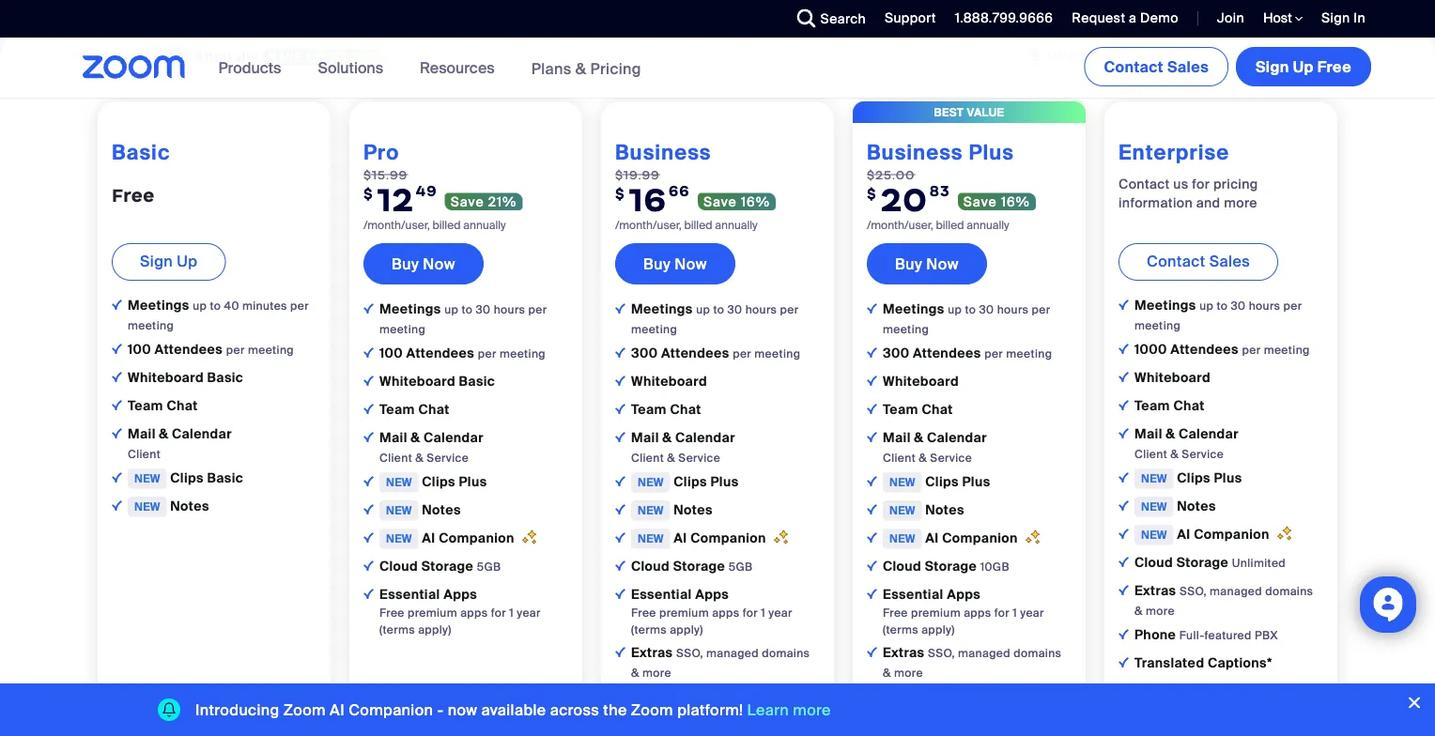 Task type: locate. For each thing, give the bounding box(es) containing it.
1 horizontal spatial 100 attendees per meeting
[[379, 345, 546, 362]]

to
[[328, 48, 346, 66], [210, 299, 221, 313], [1217, 299, 1228, 313], [462, 302, 473, 317], [713, 302, 724, 317], [965, 302, 976, 317]]

business up the $25.00
[[867, 139, 963, 166]]

$
[[363, 184, 373, 202], [615, 184, 625, 202], [867, 184, 877, 202]]

business inside business plus $25.00 $ 20 83 save 16% /month/user, billed annually
[[867, 139, 963, 166]]

1 5gb from the left
[[477, 560, 501, 574]]

1 1 from the left
[[509, 606, 514, 620]]

16% right 83
[[1001, 193, 1030, 210]]

new notes for business
[[638, 501, 713, 519]]

include image
[[1119, 299, 1129, 310], [615, 303, 625, 314], [867, 303, 877, 314]]

chat
[[167, 397, 198, 415], [1173, 397, 1205, 415], [418, 401, 450, 418], [670, 401, 701, 418], [922, 401, 953, 418]]

now for 12
[[423, 254, 455, 274]]

calendar for basic
[[172, 425, 232, 443]]

21% inside 'annually save up to 21%'
[[350, 48, 377, 66]]

whiteboard basic for pro
[[379, 373, 495, 390]]

300 for cloud storage 10gb
[[883, 345, 910, 362]]

1 apps from the left
[[460, 606, 488, 620]]

1 essential from the left
[[379, 586, 440, 603]]

0 horizontal spatial /month/user,
[[363, 218, 430, 233]]

2 vertical spatial contact
[[1147, 251, 1205, 271]]

mail & calendar client & service
[[1135, 425, 1239, 461], [379, 429, 484, 465], [631, 429, 735, 465], [883, 429, 987, 465]]

sign down the host
[[1256, 57, 1289, 77]]

sso, for cloud storage 5gb
[[676, 646, 703, 661]]

contact sales link
[[1084, 47, 1228, 86], [1119, 243, 1278, 281]]

up inside up to 40 minutes per meeting
[[193, 299, 207, 313]]

zoom right the
[[631, 700, 673, 720]]

service
[[1182, 447, 1224, 461], [427, 451, 469, 465], [678, 451, 720, 465], [930, 451, 972, 465]]

up
[[1293, 57, 1314, 77], [177, 251, 198, 271]]

2 essential apps free premium apps for 1 year (terms apply) from the left
[[631, 586, 792, 637]]

up for sign up
[[177, 251, 198, 271]]

support link
[[871, 0, 941, 38], [885, 9, 936, 27]]

save
[[268, 48, 303, 66], [451, 193, 484, 210], [703, 193, 737, 210], [963, 193, 997, 210]]

introducing zoom ai companion - now available across the zoom platform! learn more
[[195, 700, 831, 720]]

0 horizontal spatial (terms
[[379, 623, 415, 637]]

up inside sign up free button
[[1293, 57, 1314, 77]]

2 annually from the left
[[715, 218, 758, 233]]

0 horizontal spatial premium
[[408, 606, 457, 620]]

/month/user, down 66
[[615, 218, 682, 233]]

whiteboard
[[128, 369, 204, 386], [1135, 369, 1211, 386], [379, 373, 455, 390], [631, 373, 707, 390], [883, 373, 959, 390]]

2 premium from the left
[[659, 606, 709, 620]]

sso, up platform!
[[676, 646, 703, 661]]

translated captions*
[[1135, 654, 1272, 672]]

1 horizontal spatial billed
[[684, 218, 712, 233]]

3 (terms from the left
[[883, 623, 918, 637]]

managed up platform!
[[706, 646, 759, 661]]

captions*
[[1208, 654, 1272, 672]]

join link
[[1203, 0, 1249, 38], [1217, 9, 1244, 27]]

annually right 16
[[715, 218, 758, 233]]

apply) for 12
[[418, 623, 451, 637]]

3 now from the left
[[926, 254, 959, 274]]

billed inside "pro $15.99 $ 12 49 save 21% /month/user, billed annually"
[[432, 218, 461, 233]]

contact inside enterprise contact us for pricing information and more
[[1119, 175, 1170, 192]]

up to 30 hours per meeting
[[1135, 299, 1302, 333], [379, 302, 547, 337], [631, 302, 799, 337], [883, 302, 1050, 337]]

0 horizontal spatial buy
[[392, 254, 419, 274]]

3 $ from the left
[[867, 184, 877, 202]]

1 essential apps free premium apps for 1 year (terms apply) from the left
[[379, 586, 541, 637]]

2 buy now link from the left
[[615, 243, 735, 284]]

0 horizontal spatial sign
[[140, 251, 173, 271]]

0 horizontal spatial whiteboard basic
[[128, 369, 243, 386]]

0 horizontal spatial cloud storage 5gb
[[379, 558, 501, 575]]

enterprise contact us for pricing information and more
[[1119, 139, 1258, 211]]

mail inside mail & calendar client
[[128, 425, 156, 443]]

full-
[[1179, 628, 1204, 643]]

3 apps from the left
[[947, 586, 981, 603]]

request
[[1072, 9, 1125, 27]]

now down 66
[[675, 254, 707, 274]]

0 horizontal spatial buy now
[[392, 254, 455, 274]]

up for pro
[[444, 302, 459, 317]]

save inside business plus $25.00 $ 20 83 save 16% /month/user, billed annually
[[963, 193, 997, 210]]

1 300 from the left
[[631, 345, 658, 362]]

0 vertical spatial up
[[1293, 57, 1314, 77]]

phone for phone full-featured pbx
[[1135, 626, 1176, 644]]

zoom right introducing
[[283, 700, 326, 720]]

0 horizontal spatial 300
[[631, 345, 658, 362]]

apps
[[443, 586, 477, 603], [695, 586, 729, 603], [947, 586, 981, 603]]

buy now link down 12
[[363, 243, 483, 284]]

billed for 12
[[432, 218, 461, 233]]

& inside mail & calendar client
[[159, 425, 169, 443]]

cloud
[[1135, 554, 1173, 571], [379, 558, 418, 575], [631, 558, 670, 575], [883, 558, 921, 575]]

service for enterprise
[[1182, 447, 1224, 461]]

plus
[[969, 139, 1014, 166], [1214, 469, 1242, 487], [459, 473, 487, 491], [710, 473, 739, 491], [962, 473, 990, 491]]

1 cloud storage 5gb from the left
[[379, 558, 501, 575]]

2 horizontal spatial buy
[[895, 254, 922, 274]]

2 cloud storage 5gb from the left
[[631, 558, 753, 575]]

sign for sign up
[[140, 251, 173, 271]]

2 300 from the left
[[883, 345, 910, 362]]

contact up information
[[1119, 175, 1170, 192]]

1 business from the left
[[615, 139, 711, 166]]

sso, down cloud storage unlimited
[[1180, 584, 1207, 599]]

& inside product information navigation
[[575, 58, 586, 78]]

0 horizontal spatial billed
[[432, 218, 461, 233]]

$ down $19.99
[[615, 184, 625, 202]]

call
[[1174, 48, 1200, 65]]

learn
[[747, 700, 789, 720]]

1 horizontal spatial whiteboard basic
[[379, 373, 495, 390]]

managed down cloud storage unlimited
[[1210, 584, 1262, 599]]

2 year from the left
[[769, 606, 792, 620]]

essential apps free premium apps for 1 year (terms apply)
[[379, 586, 541, 637], [631, 586, 792, 637], [883, 586, 1044, 637]]

0 horizontal spatial zoom
[[283, 700, 326, 720]]

1 buy from the left
[[392, 254, 419, 274]]

2 horizontal spatial essential
[[883, 586, 944, 603]]

1 horizontal spatial sign
[[1256, 57, 1289, 77]]

sso, managed domains & more up featured
[[1135, 584, 1313, 618]]

/month/user, inside "pro $15.99 $ 12 49 save 21% /month/user, billed annually"
[[363, 218, 430, 233]]

ok image
[[112, 344, 122, 354], [1119, 372, 1129, 382], [363, 376, 374, 386], [615, 376, 625, 386], [867, 376, 877, 386], [112, 400, 122, 410], [112, 428, 122, 438], [363, 432, 374, 442], [363, 476, 374, 486], [615, 476, 625, 486], [867, 476, 877, 486], [112, 500, 122, 511], [1119, 500, 1129, 511], [363, 532, 374, 543], [615, 532, 625, 543], [867, 532, 877, 543], [1119, 557, 1129, 567], [363, 561, 374, 571], [615, 561, 625, 571], [867, 561, 877, 571], [1119, 585, 1129, 595], [1119, 629, 1129, 639], [615, 647, 625, 657], [867, 647, 877, 657]]

contact down a
[[1104, 57, 1164, 77]]

1 horizontal spatial 21%
[[488, 193, 517, 210]]

for inside enterprise contact us for pricing information and more
[[1192, 175, 1210, 192]]

apply) down cloud storage 10gb
[[921, 623, 955, 637]]

contact sales link down demo
[[1084, 47, 1228, 86]]

100 for basic
[[128, 341, 151, 358]]

meeting inside up to 40 minutes per meeting
[[128, 318, 174, 333]]

1 horizontal spatial annually
[[715, 218, 758, 233]]

/month/user, down 49
[[363, 218, 430, 233]]

1 (terms from the left
[[379, 623, 415, 637]]

meetings for enterprise
[[1135, 297, 1199, 314]]

save right 66
[[703, 193, 737, 210]]

domains for cloud storage 10gb
[[1014, 646, 1062, 661]]

0 horizontal spatial up
[[177, 251, 198, 271]]

available
[[481, 700, 546, 720]]

hours
[[1249, 299, 1280, 313], [494, 302, 525, 317], [745, 302, 777, 317], [997, 302, 1029, 317]]

up inside 'annually save up to 21%'
[[306, 48, 325, 66]]

more inside enterprise contact us for pricing information and more
[[1224, 194, 1257, 211]]

16% inside business plus $25.00 $ 20 83 save 16% /month/user, billed annually
[[1001, 193, 1030, 210]]

include image
[[112, 299, 122, 310], [363, 303, 374, 314], [363, 589, 374, 599], [615, 589, 625, 599], [867, 589, 877, 599]]

0 horizontal spatial unlimited
[[928, 690, 982, 705]]

buy down 20
[[895, 254, 922, 274]]

sign for sign in
[[1322, 9, 1350, 27]]

1 horizontal spatial sso,
[[928, 646, 955, 661]]

business inside business $19.99 $ 16 66 save 16% /month/user, billed annually
[[615, 139, 711, 166]]

domains for cloud storage 5gb
[[762, 646, 810, 661]]

billed down 83
[[936, 218, 964, 233]]

0 horizontal spatial 100 attendees per meeting
[[128, 341, 294, 358]]

host
[[1263, 9, 1295, 27]]

buy now down 20
[[895, 254, 959, 274]]

per
[[290, 299, 309, 313], [1283, 299, 1302, 313], [528, 302, 547, 317], [780, 302, 799, 317], [1032, 302, 1050, 317], [226, 343, 245, 357], [1242, 343, 1261, 357], [478, 346, 497, 361], [733, 346, 751, 361], [984, 346, 1003, 361]]

3 buy now from the left
[[895, 254, 959, 274]]

buy down 12
[[392, 254, 419, 274]]

up inside 'sign up' link
[[177, 251, 198, 271]]

/month/user, down the $25.00
[[867, 218, 933, 233]]

up for sign up free
[[1293, 57, 1314, 77]]

2 horizontal spatial premium
[[911, 606, 961, 620]]

1 horizontal spatial (terms
[[631, 623, 667, 637]]

product information navigation
[[204, 38, 655, 99]]

learn more link
[[747, 700, 831, 720]]

unlimited inside phone unlimited regional
[[928, 690, 982, 705]]

0 horizontal spatial include image
[[615, 303, 625, 314]]

1 billed from the left
[[432, 218, 461, 233]]

2 horizontal spatial annually
[[967, 218, 1009, 233]]

managed up regional
[[958, 646, 1011, 661]]

100 attendees per meeting for basic
[[128, 341, 294, 358]]

2 horizontal spatial include image
[[1119, 299, 1129, 310]]

featured
[[1204, 628, 1252, 643]]

2 essential from the left
[[631, 586, 692, 603]]

essential
[[379, 586, 440, 603], [631, 586, 692, 603], [883, 586, 944, 603]]

30 for business
[[727, 302, 742, 317]]

0 horizontal spatial 100
[[128, 341, 151, 358]]

1 horizontal spatial 100
[[379, 345, 403, 362]]

$ inside "pro $15.99 $ 12 49 save 21% /month/user, billed annually"
[[363, 184, 373, 202]]

cloud for pro
[[379, 558, 418, 575]]

client
[[128, 447, 161, 461], [1135, 447, 1167, 461], [379, 451, 412, 465], [631, 451, 664, 465], [883, 451, 916, 465]]

apply) up -
[[418, 623, 451, 637]]

save right 83
[[963, 193, 997, 210]]

domains up regional
[[1014, 646, 1062, 661]]

1 now from the left
[[423, 254, 455, 274]]

clips
[[170, 469, 204, 487], [1177, 469, 1211, 487], [422, 473, 455, 491], [674, 473, 707, 491], [925, 473, 959, 491]]

1 horizontal spatial apps
[[712, 606, 740, 620]]

search button
[[783, 0, 871, 38]]

0 horizontal spatial essential
[[379, 586, 440, 603]]

now for 16
[[675, 254, 707, 274]]

2 horizontal spatial 1
[[1013, 606, 1017, 620]]

/month/user, inside business $19.99 $ 16 66 save 16% /month/user, billed annually
[[615, 218, 682, 233]]

unlimited left regional
[[928, 690, 982, 705]]

client inside mail & calendar client
[[128, 447, 161, 461]]

1 horizontal spatial unlimited
[[1232, 556, 1286, 570]]

calendar inside mail & calendar client
[[172, 425, 232, 443]]

1 horizontal spatial buy now link
[[615, 243, 735, 284]]

2 apps from the left
[[712, 606, 740, 620]]

100 attendees per meeting
[[128, 341, 294, 358], [379, 345, 546, 362]]

notes for pro
[[422, 501, 461, 519]]

2 horizontal spatial domains
[[1265, 584, 1313, 599]]

mail & calendar client & service for business
[[631, 429, 735, 465]]

2 horizontal spatial (terms
[[883, 623, 918, 637]]

phone
[[1135, 626, 1176, 644], [883, 688, 924, 706]]

free
[[1317, 57, 1351, 77], [112, 183, 155, 206], [379, 606, 405, 620], [631, 606, 656, 620], [883, 606, 908, 620]]

1 horizontal spatial 300 attendees per meeting
[[883, 345, 1052, 362]]

0 vertical spatial sales
[[1167, 57, 1209, 77]]

business up $19.99
[[615, 139, 711, 166]]

best value
[[934, 105, 1004, 119]]

billed down 49
[[432, 218, 461, 233]]

essential for 12
[[379, 586, 440, 603]]

team chat
[[128, 397, 198, 415], [1135, 397, 1205, 415], [379, 401, 450, 418], [631, 401, 701, 418], [883, 401, 953, 418]]

new notes for basic
[[134, 498, 209, 515]]

1 horizontal spatial domains
[[1014, 646, 1062, 661]]

2 5gb from the left
[[729, 560, 753, 574]]

1 horizontal spatial 16%
[[1001, 193, 1030, 210]]

buy now link down 20
[[867, 243, 987, 284]]

0 horizontal spatial apps
[[443, 586, 477, 603]]

16% right 66
[[741, 193, 770, 210]]

2 (terms from the left
[[631, 623, 667, 637]]

0 horizontal spatial 1
[[509, 606, 514, 620]]

$ inside business $19.99 $ 16 66 save 16% /month/user, billed annually
[[615, 184, 625, 202]]

contact sales down demo
[[1104, 57, 1209, 77]]

whiteboard basic
[[128, 369, 243, 386], [379, 373, 495, 390]]

contact sales down the and
[[1147, 251, 1250, 271]]

apps for 12
[[460, 606, 488, 620]]

to inside up to 40 minutes per meeting
[[210, 299, 221, 313]]

up down "host" dropdown button
[[1293, 57, 1314, 77]]

team for pro
[[379, 401, 415, 418]]

1 horizontal spatial apply)
[[670, 623, 703, 637]]

2 business from the left
[[867, 139, 963, 166]]

1 horizontal spatial 300
[[883, 345, 910, 362]]

save right annually
[[268, 48, 303, 66]]

rooms & webinars
[[1135, 683, 1257, 700]]

ok image
[[1119, 344, 1129, 354], [363, 347, 374, 358], [615, 347, 625, 358], [867, 347, 877, 358], [112, 372, 122, 382], [1119, 400, 1129, 410], [363, 404, 374, 414], [615, 404, 625, 414], [867, 404, 877, 414], [1119, 428, 1129, 438], [615, 432, 625, 442], [867, 432, 877, 442], [112, 472, 122, 483], [1119, 472, 1129, 483], [363, 504, 374, 515], [615, 504, 625, 515], [867, 504, 877, 515], [1119, 529, 1129, 539], [1119, 657, 1129, 668], [1119, 685, 1129, 696]]

buy now down 12
[[392, 254, 455, 274]]

3 apply) from the left
[[921, 623, 955, 637]]

2 horizontal spatial /month/user,
[[867, 218, 933, 233]]

new ai companion for enterprise
[[1141, 526, 1273, 543]]

sso, up phone unlimited regional
[[928, 646, 955, 661]]

contact inside meetings navigation
[[1104, 57, 1164, 77]]

new notes for pro
[[386, 501, 461, 519]]

up to 30 hours per meeting for pro
[[379, 302, 547, 337]]

mail
[[128, 425, 156, 443], [1135, 425, 1162, 443], [379, 429, 407, 446], [631, 429, 659, 446], [883, 429, 911, 446]]

essential for 16
[[631, 586, 692, 603]]

1 horizontal spatial premium
[[659, 606, 709, 620]]

1 horizontal spatial buy now
[[643, 254, 707, 274]]

1 horizontal spatial $
[[615, 184, 625, 202]]

1 horizontal spatial sso, managed domains & more
[[883, 646, 1062, 680]]

1 horizontal spatial /month/user,
[[615, 218, 682, 233]]

0 vertical spatial contact sales link
[[1084, 47, 1228, 86]]

2 horizontal spatial apply)
[[921, 623, 955, 637]]

0 horizontal spatial apply)
[[418, 623, 451, 637]]

2 16% from the left
[[1001, 193, 1030, 210]]

meetings for pro
[[379, 300, 444, 318]]

sign inside button
[[1256, 57, 1289, 77]]

1.888.799.9666 button
[[941, 0, 1058, 38], [955, 9, 1053, 27]]

1 apply) from the left
[[418, 623, 451, 637]]

1 horizontal spatial managed
[[958, 646, 1011, 661]]

per inside up to 40 minutes per meeting
[[290, 299, 309, 313]]

3 billed from the left
[[936, 218, 964, 233]]

1 horizontal spatial up
[[1293, 57, 1314, 77]]

notes for business
[[674, 501, 713, 519]]

1 $ from the left
[[363, 184, 373, 202]]

300 for cloud storage 5gb
[[631, 345, 658, 362]]

storage for pro
[[421, 558, 474, 575]]

cloud storage 5gb for 12
[[379, 558, 501, 575]]

buy now down 16
[[643, 254, 707, 274]]

0 horizontal spatial $
[[363, 184, 373, 202]]

new notes
[[134, 498, 209, 515], [1141, 498, 1216, 515], [386, 501, 461, 519], [638, 501, 713, 519], [889, 501, 964, 519]]

annually inside "pro $15.99 $ 12 49 save 21% /month/user, billed annually"
[[463, 218, 506, 233]]

attendees for enterprise
[[1170, 341, 1239, 358]]

calendar for pro
[[424, 429, 484, 446]]

annually for 16
[[715, 218, 758, 233]]

business $19.99 $ 16 66 save 16% /month/user, billed annually
[[615, 139, 770, 233]]

storage
[[1176, 554, 1229, 571], [421, 558, 474, 575], [673, 558, 725, 575], [925, 558, 977, 575]]

buy now link for 12
[[363, 243, 483, 284]]

1 horizontal spatial year
[[769, 606, 792, 620]]

2 1 from the left
[[761, 606, 766, 620]]

sso, managed domains & more up platform!
[[631, 646, 810, 680]]

1 horizontal spatial 5gb
[[729, 560, 753, 574]]

essential apps free premium apps for 1 year (terms apply) for 12
[[379, 586, 541, 637]]

service for pro
[[427, 451, 469, 465]]

0 horizontal spatial apps
[[460, 606, 488, 620]]

1 vertical spatial up
[[177, 251, 198, 271]]

2 horizontal spatial buy now link
[[867, 243, 987, 284]]

1 buy now link from the left
[[363, 243, 483, 284]]

0 horizontal spatial 21%
[[350, 48, 377, 66]]

2 buy from the left
[[643, 254, 671, 274]]

1 apps from the left
[[443, 586, 477, 603]]

2 horizontal spatial billed
[[936, 218, 964, 233]]

unlimited up pbx
[[1232, 556, 1286, 570]]

0 vertical spatial sign
[[1322, 9, 1350, 27]]

/month/user, inside business plus $25.00 $ 20 83 save 16% /month/user, billed annually
[[867, 218, 933, 233]]

$ down $15.99
[[363, 184, 373, 202]]

up to 30 hours per meeting for enterprise
[[1135, 299, 1302, 333]]

0 horizontal spatial buy now link
[[363, 243, 483, 284]]

year
[[517, 606, 541, 620], [769, 606, 792, 620], [1020, 606, 1044, 620]]

83
[[930, 182, 950, 200]]

0 horizontal spatial 16%
[[741, 193, 770, 210]]

1 vertical spatial sign
[[1256, 57, 1289, 77]]

buy down 16
[[643, 254, 671, 274]]

mail & calendar client
[[128, 425, 232, 461]]

up up up to 40 minutes per meeting
[[177, 251, 198, 271]]

year for 12
[[517, 606, 541, 620]]

1 vertical spatial unlimited
[[928, 690, 982, 705]]

0 horizontal spatial extras
[[631, 644, 676, 662]]

2 horizontal spatial year
[[1020, 606, 1044, 620]]

meetings navigation
[[1080, 38, 1375, 90]]

extras
[[1135, 582, 1180, 600], [631, 644, 676, 662], [883, 644, 928, 662]]

$ inside business plus $25.00 $ 20 83 save 16% /month/user, billed annually
[[867, 184, 877, 202]]

300 attendees per meeting
[[631, 345, 801, 362], [883, 345, 1052, 362]]

now
[[423, 254, 455, 274], [675, 254, 707, 274], [926, 254, 959, 274]]

buy now link down 16
[[615, 243, 735, 284]]

up for basic
[[193, 299, 207, 313]]

0 vertical spatial contact
[[1104, 57, 1164, 77]]

chat for enterprise
[[1173, 397, 1205, 415]]

/month/user,
[[363, 218, 430, 233], [615, 218, 682, 233], [867, 218, 933, 233]]

2 horizontal spatial $
[[867, 184, 877, 202]]

1 annually from the left
[[463, 218, 506, 233]]

premium for 12
[[408, 606, 457, 620]]

domains up pbx
[[1265, 584, 1313, 599]]

1 horizontal spatial zoom
[[631, 700, 673, 720]]

2 horizontal spatial apps
[[964, 606, 991, 620]]

0 horizontal spatial sso, managed domains & more
[[631, 646, 810, 680]]

phone unlimited regional
[[883, 688, 1030, 706]]

client for enterprise
[[1135, 447, 1167, 461]]

billed down 66
[[684, 218, 712, 233]]

apply) up platform!
[[670, 623, 703, 637]]

0 horizontal spatial annually
[[463, 218, 506, 233]]

2 now from the left
[[675, 254, 707, 274]]

1 16% from the left
[[741, 193, 770, 210]]

save right 49
[[451, 193, 484, 210]]

2 buy now from the left
[[643, 254, 707, 274]]

basic
[[112, 139, 170, 166], [207, 369, 243, 386], [459, 373, 495, 390], [207, 469, 243, 487]]

sign left in
[[1322, 9, 1350, 27]]

1 /month/user, from the left
[[363, 218, 430, 233]]

annually right 20
[[967, 218, 1009, 233]]

2 apply) from the left
[[670, 623, 703, 637]]

billed inside business $19.99 $ 16 66 save 16% /month/user, billed annually
[[684, 218, 712, 233]]

0 horizontal spatial domains
[[762, 646, 810, 661]]

0 horizontal spatial 300 attendees per meeting
[[631, 345, 801, 362]]

domains up 'learn more' link at the bottom of page
[[762, 646, 810, 661]]

team
[[128, 397, 163, 415], [1135, 397, 1170, 415], [379, 401, 415, 418], [631, 401, 667, 418], [883, 401, 918, 418]]

2 horizontal spatial sign
[[1322, 9, 1350, 27]]

apps for 16
[[695, 586, 729, 603]]

1 horizontal spatial cloud storage 5gb
[[631, 558, 753, 575]]

1 buy now from the left
[[392, 254, 455, 274]]

2 horizontal spatial buy now
[[895, 254, 959, 274]]

annually right 12
[[463, 218, 506, 233]]

2 apps from the left
[[695, 586, 729, 603]]

team chat for basic
[[128, 397, 198, 415]]

clips for pro
[[422, 473, 455, 491]]

premium
[[408, 606, 457, 620], [659, 606, 709, 620], [911, 606, 961, 620]]

ai for pro
[[422, 530, 435, 547]]

1 horizontal spatial essential
[[631, 586, 692, 603]]

(terms
[[379, 623, 415, 637], [631, 623, 667, 637], [883, 623, 918, 637]]

sso, for cloud storage 10gb
[[928, 646, 955, 661]]

3 apps from the left
[[964, 606, 991, 620]]

1 year from the left
[[517, 606, 541, 620]]

2 300 attendees per meeting from the left
[[883, 345, 1052, 362]]

apps for 16
[[712, 606, 740, 620]]

now down 83
[[926, 254, 959, 274]]

annually inside business $19.99 $ 16 66 save 16% /month/user, billed annually
[[715, 218, 758, 233]]

sso, managed domains & more up phone unlimited regional
[[883, 646, 1062, 680]]

up for business
[[696, 302, 710, 317]]

ai
[[1177, 526, 1190, 543], [422, 530, 435, 547], [674, 530, 687, 547], [925, 530, 939, 547], [330, 700, 345, 720]]

1 vertical spatial phone
[[883, 688, 924, 706]]

sign up up to 40 minutes per meeting
[[140, 251, 173, 271]]

notes for enterprise
[[1177, 498, 1216, 515]]

ai for enterprise
[[1177, 526, 1190, 543]]

now down 49
[[423, 254, 455, 274]]

3 /month/user, from the left
[[867, 218, 933, 233]]

contact down information
[[1147, 251, 1205, 271]]

outer image
[[1028, 49, 1044, 65]]

1 premium from the left
[[408, 606, 457, 620]]

21%
[[350, 48, 377, 66], [488, 193, 517, 210]]

contact sales link down the and
[[1119, 243, 1278, 281]]

domains
[[1265, 584, 1313, 599], [762, 646, 810, 661], [1014, 646, 1062, 661]]

1 vertical spatial 21%
[[488, 193, 517, 210]]

0 vertical spatial phone
[[1135, 626, 1176, 644]]

5gb
[[477, 560, 501, 574], [729, 560, 753, 574]]

up to 40 minutes per meeting
[[128, 299, 309, 333]]

more
[[1224, 194, 1257, 211], [1146, 604, 1175, 618], [642, 666, 671, 680], [894, 666, 923, 680], [793, 700, 831, 720]]

3 annually from the left
[[967, 218, 1009, 233]]

include image for enterprise
[[1119, 299, 1129, 310]]

3 essential apps free premium apps for 1 year (terms apply) from the left
[[883, 586, 1044, 637]]

$ down the $25.00
[[867, 184, 877, 202]]

buy now
[[392, 254, 455, 274], [643, 254, 707, 274], [895, 254, 959, 274]]

plus for business
[[710, 473, 739, 491]]

chat for pro
[[418, 401, 450, 418]]

3 premium from the left
[[911, 606, 961, 620]]

mail & calendar client & service for pro
[[379, 429, 484, 465]]

managed
[[1210, 584, 1262, 599], [706, 646, 759, 661], [958, 646, 1011, 661]]

billed inside business plus $25.00 $ 20 83 save 16% /month/user, billed annually
[[936, 218, 964, 233]]

buy now link
[[363, 243, 483, 284], [615, 243, 735, 284], [867, 243, 987, 284]]

rooms
[[1135, 683, 1180, 700]]

across
[[550, 700, 599, 720]]

contact sales link inside meetings navigation
[[1084, 47, 1228, 86]]

1 horizontal spatial now
[[675, 254, 707, 274]]

1 vertical spatial contact
[[1119, 175, 1170, 192]]

0 horizontal spatial year
[[517, 606, 541, 620]]

300
[[631, 345, 658, 362], [883, 345, 910, 362]]

0 vertical spatial unlimited
[[1232, 556, 1286, 570]]

0 horizontal spatial business
[[615, 139, 711, 166]]

100
[[128, 341, 151, 358], [379, 345, 403, 362]]

team chat for enterprise
[[1135, 397, 1205, 415]]

sales down the and
[[1209, 251, 1250, 271]]

enterprise
[[1119, 139, 1230, 166]]

1 300 attendees per meeting from the left
[[631, 345, 801, 362]]

2 billed from the left
[[684, 218, 712, 233]]

banner
[[60, 38, 1375, 99]]

2 /month/user, from the left
[[615, 218, 682, 233]]

clips for basic
[[170, 469, 204, 487]]

2 $ from the left
[[615, 184, 625, 202]]

extras for cloud storage 10gb
[[883, 644, 928, 662]]

2 horizontal spatial sso, managed domains & more
[[1135, 584, 1313, 618]]

contact sales
[[1104, 57, 1209, 77], [1147, 251, 1250, 271]]

0 horizontal spatial now
[[423, 254, 455, 274]]

clips for enterprise
[[1177, 469, 1211, 487]]

sales down demo
[[1167, 57, 1209, 77]]

value
[[967, 105, 1004, 119]]



Task type: vqa. For each thing, say whether or not it's contained in the screenshot.


Task type: describe. For each thing, give the bounding box(es) containing it.
sign up link
[[112, 243, 226, 281]]

phone for phone unlimited regional
[[883, 688, 924, 706]]

whiteboard basic for basic
[[128, 369, 243, 386]]

buy now for 12
[[392, 254, 455, 274]]

pro $15.99 $ 12 49 save 21% /month/user, billed annually
[[363, 139, 517, 233]]

16% inside business $19.99 $ 16 66 save 16% /month/user, billed annually
[[741, 193, 770, 210]]

2 horizontal spatial managed
[[1210, 584, 1262, 599]]

pricing
[[1213, 175, 1258, 192]]

1000
[[1135, 341, 1167, 358]]

/month/user, for 12
[[363, 218, 430, 233]]

sso, managed domains & more for cloud storage 5gb
[[631, 646, 810, 680]]

sign for sign up free
[[1256, 57, 1289, 77]]

(terms for 16
[[631, 623, 667, 637]]

buy now for 16
[[643, 254, 707, 274]]

mail for pro
[[379, 429, 407, 446]]

attendees for basic
[[155, 341, 223, 358]]

100 attendees per meeting for pro
[[379, 345, 546, 362]]

call from
[[1174, 48, 1234, 65]]

sign up free
[[1256, 57, 1351, 77]]

save inside business $19.99 $ 16 66 save 16% /month/user, billed annually
[[703, 193, 737, 210]]

attendees for pro
[[406, 345, 474, 362]]

webinars
[[1196, 683, 1257, 700]]

support
[[885, 9, 936, 27]]

2 horizontal spatial sso,
[[1180, 584, 1207, 599]]

annually for 12
[[463, 218, 506, 233]]

year for 16
[[769, 606, 792, 620]]

up for enterprise
[[1199, 299, 1214, 313]]

business plus $25.00 $ 20 83 save 16% /month/user, billed annually
[[867, 139, 1030, 233]]

zoom logo image
[[83, 55, 186, 79]]

pbx
[[1255, 628, 1278, 643]]

per inside 1000 attendees per meeting
[[1242, 343, 1261, 357]]

demo
[[1140, 9, 1179, 27]]

1 for 12
[[509, 606, 514, 620]]

sales inside meetings navigation
[[1167, 57, 1209, 77]]

and
[[1196, 194, 1220, 211]]

cloud for business
[[631, 558, 670, 575]]

calendar for enterprise
[[1179, 425, 1239, 443]]

3 1 from the left
[[1013, 606, 1017, 620]]

cloud storage 10gb
[[883, 558, 1010, 575]]

us
[[1173, 175, 1189, 192]]

49
[[416, 182, 437, 200]]

$15.99
[[363, 167, 408, 182]]

cloud for enterprise
[[1135, 554, 1173, 571]]

regional
[[985, 690, 1030, 705]]

to for basic
[[210, 299, 221, 313]]

1 zoom from the left
[[283, 700, 326, 720]]

66
[[669, 182, 690, 200]]

essential apps free premium apps for 1 year (terms apply) for 16
[[631, 586, 792, 637]]

2 zoom from the left
[[631, 700, 673, 720]]

1 horizontal spatial include image
[[867, 303, 877, 314]]

hours for enterprise
[[1249, 299, 1280, 313]]

from
[[1203, 48, 1234, 65]]

products button
[[218, 38, 290, 98]]

information
[[1119, 194, 1193, 211]]

cloud storage 5gb for 16
[[631, 558, 753, 575]]

minutes
[[242, 299, 287, 313]]

to for pro
[[462, 302, 473, 317]]

1 vertical spatial sales
[[1209, 251, 1250, 271]]

sso, managed domains & more for cloud storage 10gb
[[883, 646, 1062, 680]]

banner containing contact sales
[[60, 38, 1375, 99]]

host button
[[1263, 9, 1303, 27]]

whiteboard for cloud storage unlimited
[[1135, 369, 1211, 386]]

plus for pro
[[459, 473, 487, 491]]

team chat for pro
[[379, 401, 450, 418]]

sign in
[[1322, 9, 1366, 27]]

$ for 16
[[615, 184, 625, 202]]

new clips plus for business
[[638, 473, 739, 491]]

whiteboard for cloud storage 10gb
[[883, 373, 959, 390]]

1 vertical spatial contact sales
[[1147, 251, 1250, 271]]

storage for enterprise
[[1176, 554, 1229, 571]]

ai for business
[[674, 530, 687, 547]]

monthly
[[69, 46, 130, 66]]

request a demo
[[1072, 9, 1179, 27]]

plans
[[531, 58, 572, 78]]

apply) for 16
[[670, 623, 703, 637]]

cloud storage unlimited
[[1135, 554, 1286, 571]]

20
[[881, 179, 928, 220]]

plus for enterprise
[[1214, 469, 1242, 487]]

meetings for business
[[631, 300, 696, 318]]

100 for pro
[[379, 345, 403, 362]]

40
[[224, 299, 239, 313]]

notes for basic
[[170, 498, 209, 515]]

10gb
[[980, 560, 1010, 574]]

free inside button
[[1317, 57, 1351, 77]]

resources button
[[420, 38, 503, 98]]

5gb for 12
[[477, 560, 501, 574]]

new inside 'new clips basic'
[[134, 471, 160, 486]]

-
[[437, 700, 444, 720]]

translated
[[1135, 654, 1204, 672]]

1000 attendees per meeting
[[1135, 341, 1310, 358]]

chat for basic
[[167, 397, 198, 415]]

mail for business
[[631, 429, 659, 446]]

annually
[[194, 46, 259, 66]]

include image for business
[[615, 303, 625, 314]]

now
[[448, 700, 477, 720]]

best
[[934, 105, 964, 119]]

5gb for 16
[[729, 560, 753, 574]]

plus inside business plus $25.00 $ 20 83 save 16% /month/user, billed annually
[[969, 139, 1014, 166]]

annually inside business plus $25.00 $ 20 83 save 16% /month/user, billed annually
[[967, 218, 1009, 233]]

annually save up to 21%
[[194, 46, 377, 66]]

client for business
[[631, 451, 664, 465]]

join
[[1217, 9, 1244, 27]]

save inside 'annually save up to 21%'
[[268, 48, 303, 66]]

team for basic
[[128, 397, 163, 415]]

whiteboard for cloud storage 5gb
[[631, 373, 707, 390]]

meetings for basic
[[128, 297, 193, 314]]

phone full-featured pbx
[[1135, 626, 1278, 644]]

1 vertical spatial contact sales link
[[1119, 243, 1278, 281]]

search
[[820, 10, 866, 27]]

up to 30 hours per meeting for business
[[631, 302, 799, 337]]

3 buy from the left
[[895, 254, 922, 274]]

contact sales inside meetings navigation
[[1104, 57, 1209, 77]]

mail for enterprise
[[1135, 425, 1162, 443]]

new clips plus for enterprise
[[1141, 469, 1242, 487]]

the
[[603, 700, 627, 720]]

3 essential from the left
[[883, 586, 944, 603]]

(terms for 12
[[379, 623, 415, 637]]

buy for 12
[[392, 254, 419, 274]]

2 horizontal spatial extras
[[1135, 582, 1180, 600]]

buy now link for 16
[[615, 243, 735, 284]]

mail & calendar client & service for enterprise
[[1135, 425, 1239, 461]]

$19.99
[[615, 167, 660, 182]]

resources
[[420, 58, 495, 77]]

a
[[1129, 9, 1137, 27]]

unlimited inside cloud storage unlimited
[[1232, 556, 1286, 570]]

new clips basic
[[134, 469, 243, 487]]

in
[[1354, 9, 1366, 27]]

team for business
[[631, 401, 667, 418]]

storage for business
[[673, 558, 725, 575]]

client for pro
[[379, 451, 412, 465]]

save inside "pro $15.99 $ 12 49 save 21% /month/user, billed annually"
[[451, 193, 484, 210]]

$ for 12
[[363, 184, 373, 202]]

billed for 16
[[684, 218, 712, 233]]

chat for business
[[670, 401, 701, 418]]

new ai companion for pro
[[386, 530, 518, 547]]

new notes for enterprise
[[1141, 498, 1216, 515]]

introducing
[[195, 700, 279, 720]]

12
[[377, 179, 414, 220]]

pricing
[[590, 58, 641, 78]]

$25.00
[[867, 167, 915, 182]]

clips for business
[[674, 473, 707, 491]]

16
[[629, 179, 667, 220]]

solutions
[[318, 58, 383, 77]]

1.888.799.9666
[[955, 9, 1053, 27]]

sign up free button
[[1236, 47, 1371, 86]]

meeting inside 1000 attendees per meeting
[[1264, 343, 1310, 357]]

3 year from the left
[[1020, 606, 1044, 620]]

300 attendees per meeting for cloud storage 5gb
[[631, 345, 801, 362]]

hours for pro
[[494, 302, 525, 317]]

to for enterprise
[[1217, 299, 1228, 313]]

platform!
[[677, 700, 743, 720]]

1 for 16
[[761, 606, 766, 620]]

hours for business
[[745, 302, 777, 317]]

plans & pricing
[[531, 58, 641, 78]]

new clips plus for pro
[[386, 473, 487, 491]]

21% inside "pro $15.99 $ 12 49 save 21% /month/user, billed annually"
[[488, 193, 517, 210]]

products
[[218, 58, 281, 77]]

sign up
[[140, 251, 198, 271]]

to inside 'annually save up to 21%'
[[328, 48, 346, 66]]

managed for cloud storage 5gb
[[706, 646, 759, 661]]

pro
[[363, 139, 399, 166]]

client for basic
[[128, 447, 161, 461]]

calendar for business
[[675, 429, 735, 446]]

3 buy now link from the left
[[867, 243, 987, 284]]

solutions button
[[318, 38, 392, 98]]



